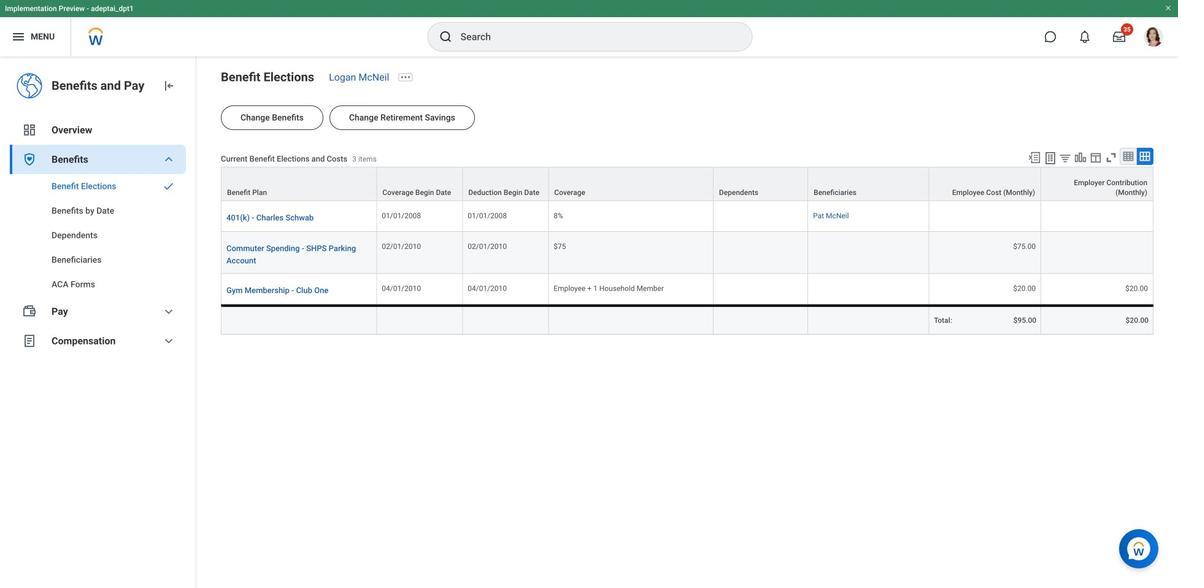 Task type: vqa. For each thing, say whether or not it's contained in the screenshot.
any
no



Task type: locate. For each thing, give the bounding box(es) containing it.
notifications large image
[[1079, 31, 1092, 43]]

3 chevron down small image from the top
[[161, 334, 176, 349]]

1 chevron down small image from the top
[[161, 152, 176, 167]]

transformation import image
[[161, 79, 176, 93]]

2 vertical spatial chevron down small image
[[161, 334, 176, 349]]

navigation pane region
[[0, 56, 196, 589]]

4 row from the top
[[221, 274, 1154, 305]]

row
[[221, 167, 1154, 201], [221, 201, 1154, 232], [221, 232, 1154, 274], [221, 274, 1154, 305], [221, 305, 1154, 335]]

check image
[[161, 181, 176, 193]]

banner
[[0, 0, 1179, 56]]

0 vertical spatial chevron down small image
[[161, 152, 176, 167]]

2 row from the top
[[221, 201, 1154, 232]]

click to view/edit grid preferences image
[[1090, 151, 1103, 165]]

1 vertical spatial chevron down small image
[[161, 305, 176, 319]]

inbox large image
[[1114, 31, 1126, 43]]

toolbar
[[1023, 148, 1154, 167]]

2 chevron down small image from the top
[[161, 305, 176, 319]]

profile logan mcneil image
[[1145, 27, 1164, 49]]

fullscreen image
[[1105, 151, 1119, 165]]

3 row from the top
[[221, 232, 1154, 274]]

cell
[[714, 201, 809, 232], [930, 201, 1042, 232], [1042, 201, 1154, 232], [714, 232, 809, 274], [809, 232, 930, 274], [1042, 232, 1154, 274], [714, 274, 809, 305], [809, 274, 930, 305], [221, 305, 377, 335], [377, 305, 463, 335], [463, 305, 549, 335], [549, 305, 714, 335], [714, 305, 809, 335], [809, 305, 930, 335]]

document alt image
[[22, 334, 37, 349]]

chevron down small image
[[161, 152, 176, 167], [161, 305, 176, 319], [161, 334, 176, 349]]

chevron down small image for task pay image
[[161, 305, 176, 319]]



Task type: describe. For each thing, give the bounding box(es) containing it.
5 row from the top
[[221, 305, 1154, 335]]

benefits image
[[22, 152, 37, 167]]

chevron down small image for benefits icon
[[161, 152, 176, 167]]

chevron down small image for document alt image
[[161, 334, 176, 349]]

close environment banner image
[[1165, 4, 1173, 12]]

export to worksheets image
[[1044, 151, 1059, 166]]

expand table image
[[1140, 150, 1152, 163]]

justify image
[[11, 29, 26, 44]]

expand/collapse chart image
[[1075, 151, 1088, 165]]

dashboard image
[[22, 123, 37, 138]]

1 row from the top
[[221, 167, 1154, 201]]

table image
[[1123, 150, 1135, 163]]

benefits and pay element
[[52, 77, 152, 95]]

Search Workday  search field
[[461, 23, 727, 50]]

export to excel image
[[1029, 151, 1042, 165]]

select to filter grid data image
[[1059, 152, 1073, 165]]

task pay image
[[22, 305, 37, 319]]

search image
[[439, 29, 453, 44]]



